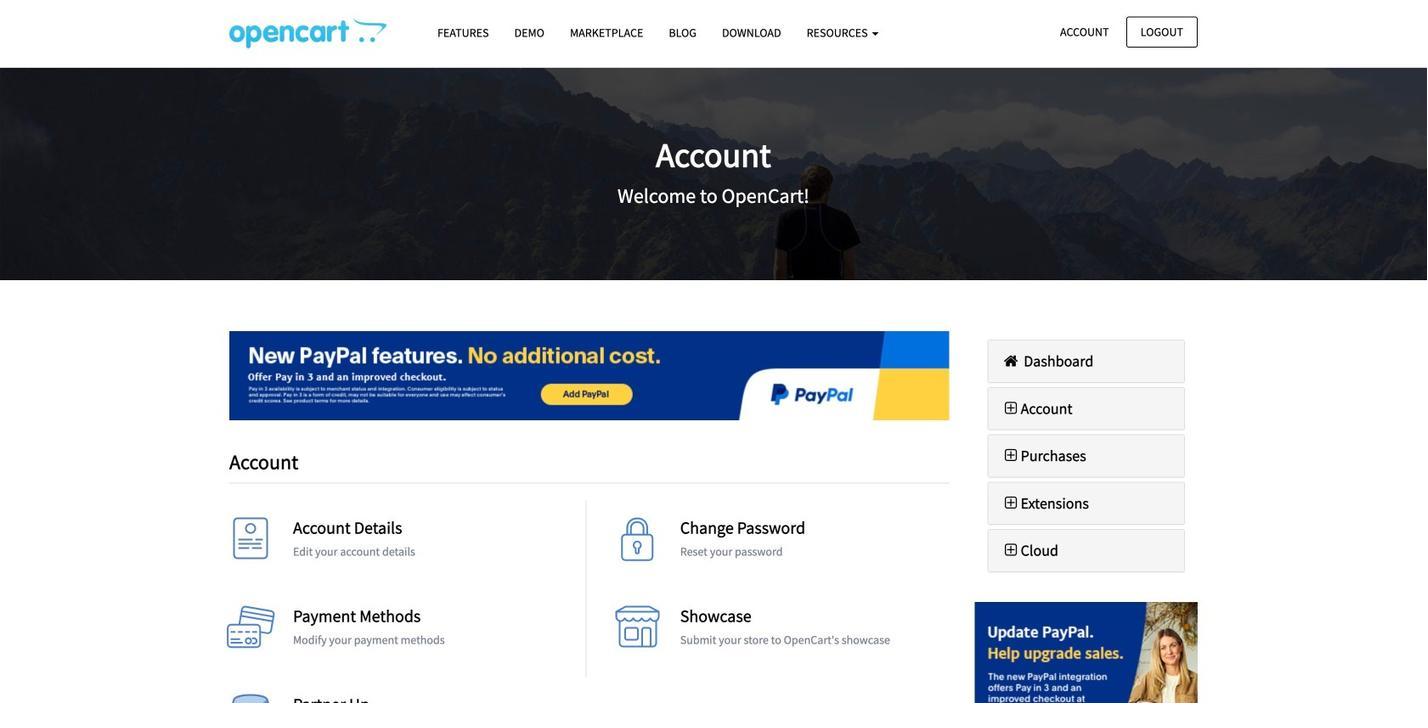 Task type: describe. For each thing, give the bounding box(es) containing it.
1 plus square o image from the top
[[1001, 401, 1021, 416]]

4 plus square o image from the top
[[1001, 543, 1021, 558]]

showcase image
[[612, 606, 663, 657]]

payment methods image
[[225, 606, 276, 657]]

1 vertical spatial paypal image
[[975, 602, 1198, 703]]

0 horizontal spatial paypal image
[[229, 331, 949, 420]]

3 plus square o image from the top
[[1001, 496, 1021, 511]]

opencart - your account image
[[229, 18, 386, 48]]

change password image
[[612, 518, 663, 569]]

home image
[[1001, 353, 1021, 369]]



Task type: locate. For each thing, give the bounding box(es) containing it.
1 horizontal spatial paypal image
[[975, 602, 1198, 703]]

0 vertical spatial paypal image
[[229, 331, 949, 420]]

2 plus square o image from the top
[[1001, 448, 1021, 463]]

paypal image
[[229, 331, 949, 420], [975, 602, 1198, 703]]

plus square o image
[[1001, 401, 1021, 416], [1001, 448, 1021, 463], [1001, 496, 1021, 511], [1001, 543, 1021, 558]]

account image
[[225, 518, 276, 569]]

apply to become a partner image
[[225, 694, 276, 703]]



Task type: vqa. For each thing, say whether or not it's contained in the screenshot.
files
no



